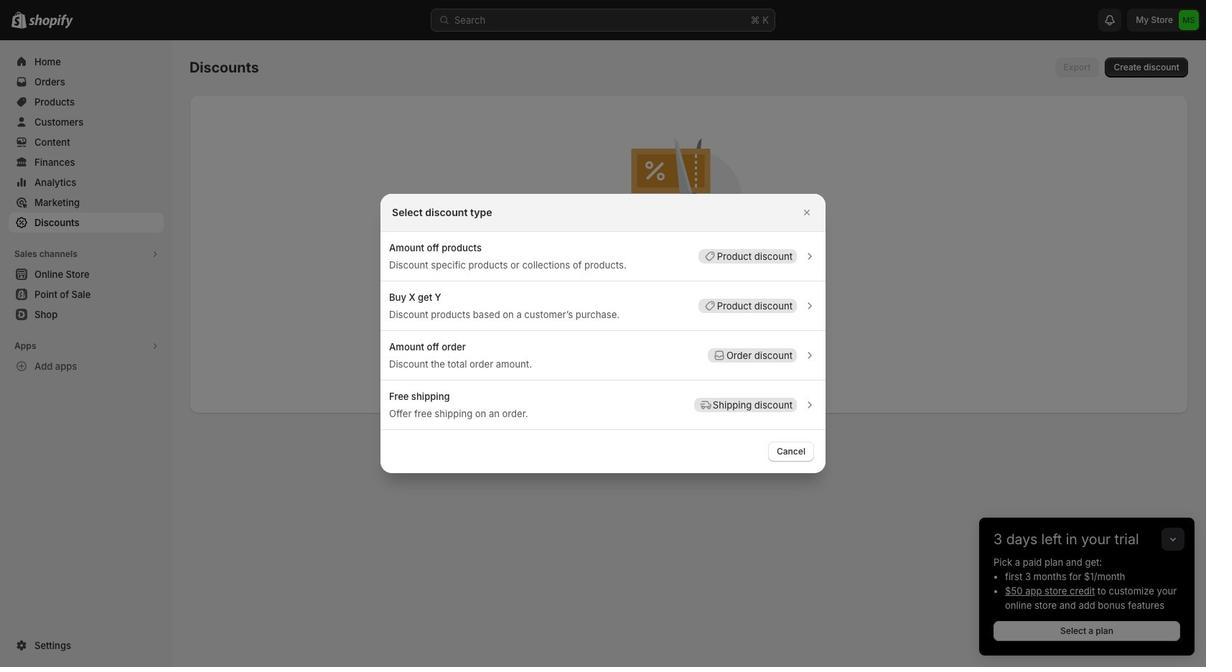 Task type: describe. For each thing, give the bounding box(es) containing it.
shopify image
[[29, 14, 73, 29]]



Task type: locate. For each thing, give the bounding box(es) containing it.
dialog
[[0, 194, 1206, 473]]



Task type: vqa. For each thing, say whether or not it's contained in the screenshot.
Add another condition button
no



